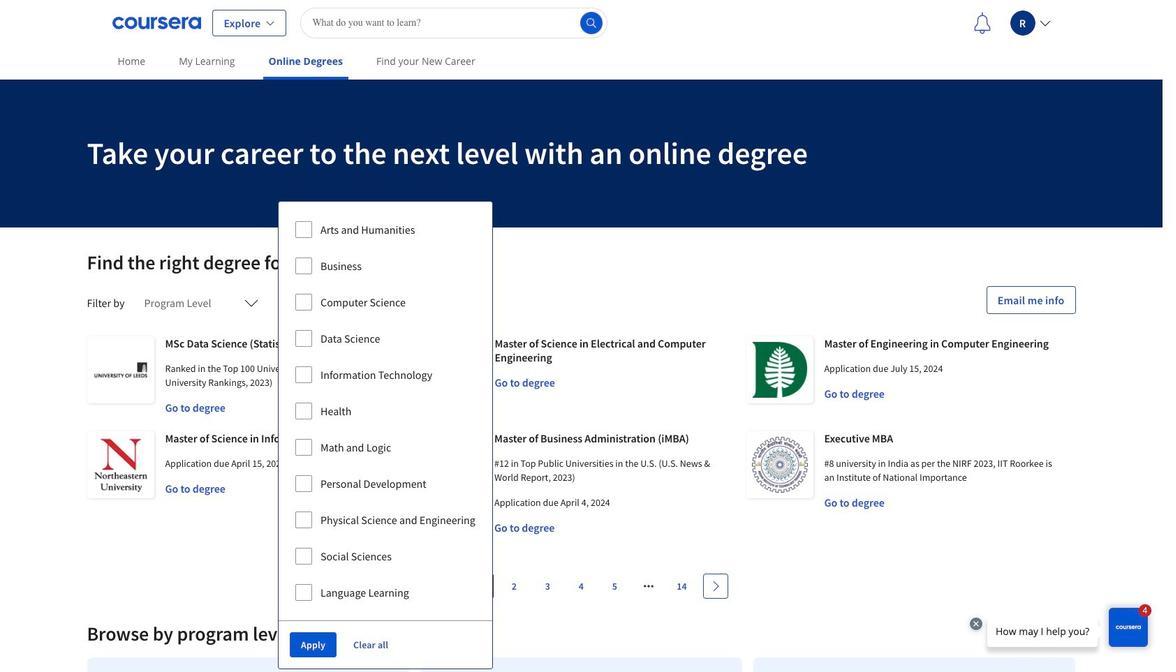 Task type: vqa. For each thing, say whether or not it's contained in the screenshot.
UNIVERSITY OF UTAH image
yes



Task type: describe. For each thing, give the bounding box(es) containing it.
university of leeds image
[[87, 337, 154, 404]]

dartmouth college image
[[746, 337, 813, 404]]

go to next page image
[[710, 581, 721, 592]]

university of utah image
[[417, 337, 484, 404]]



Task type: locate. For each thing, give the bounding box(es) containing it.
iit roorkee image
[[746, 432, 813, 499]]

list
[[81, 652, 1082, 673]]

actions toolbar
[[279, 621, 492, 669]]

None search field
[[301, 7, 608, 38]]

northeastern university image
[[87, 432, 154, 499]]

university of illinois at urbana-champaign image
[[417, 432, 483, 499]]

options list list box
[[279, 202, 492, 621]]

coursera image
[[112, 12, 201, 34]]



